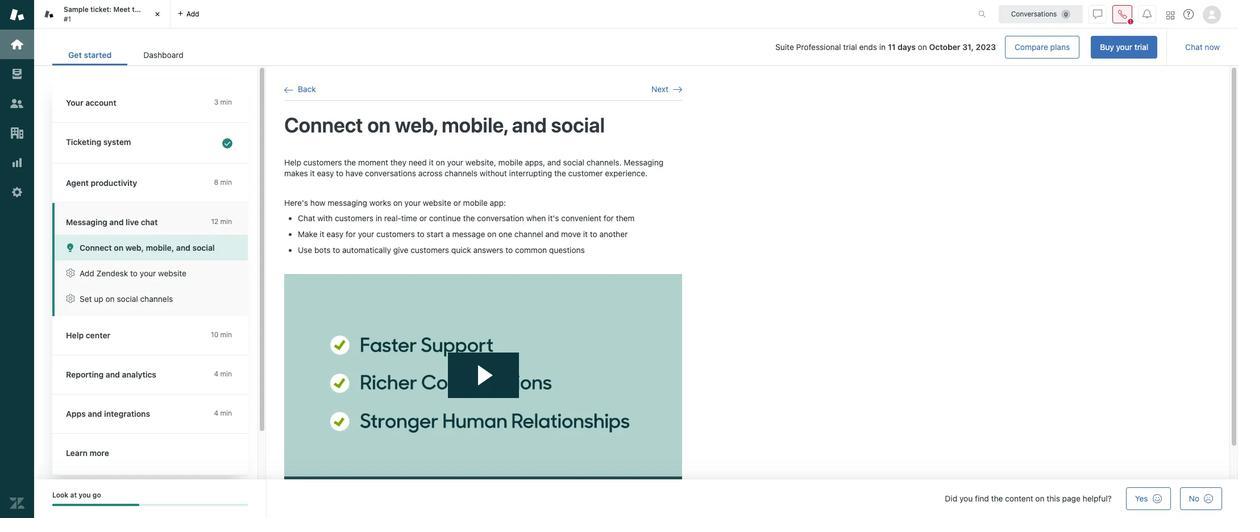 Task type: locate. For each thing, give the bounding box(es) containing it.
customers up makes
[[304, 157, 342, 167]]

and
[[512, 113, 547, 137], [548, 157, 561, 167], [109, 217, 124, 227], [546, 229, 559, 239], [176, 243, 190, 253], [106, 370, 120, 379], [88, 409, 102, 419]]

get started
[[68, 50, 112, 60]]

4 for apps and integrations
[[214, 409, 219, 417]]

the right meet
[[132, 5, 143, 14]]

your right 'buy'
[[1117, 42, 1133, 52]]

messaging down agent
[[66, 217, 107, 227]]

progress bar image
[[52, 504, 139, 506]]

1 vertical spatial for
[[346, 229, 356, 239]]

without
[[480, 168, 507, 178]]

connect on web, mobile, and social down chat
[[80, 243, 215, 253]]

get
[[68, 50, 82, 60]]

2 4 min from the top
[[214, 409, 232, 417]]

with
[[317, 213, 333, 223]]

organizations image
[[10, 126, 24, 140]]

and up add zendesk to your website button
[[176, 243, 190, 253]]

0 vertical spatial website
[[423, 198, 451, 207]]

connect on web, mobile, and social
[[284, 113, 605, 137], [80, 243, 215, 253]]

on up real-
[[393, 198, 403, 207]]

1 vertical spatial messaging
[[66, 217, 107, 227]]

1 horizontal spatial channels
[[445, 168, 478, 178]]

on up zendesk in the left bottom of the page
[[114, 243, 124, 253]]

admin image
[[10, 185, 24, 200]]

time
[[401, 213, 417, 223]]

web, up need
[[395, 113, 438, 137]]

0 horizontal spatial channels
[[140, 294, 173, 304]]

video element
[[284, 274, 682, 496]]

tab list
[[52, 44, 199, 65]]

min inside messaging and live chat heading
[[220, 217, 232, 226]]

0 vertical spatial easy
[[317, 168, 334, 178]]

1 vertical spatial connect on web, mobile, and social
[[80, 243, 215, 253]]

October 31, 2023 text field
[[930, 42, 996, 52]]

2 min from the top
[[220, 178, 232, 187]]

and left analytics
[[106, 370, 120, 379]]

to left have
[[336, 168, 344, 178]]

and inside content-title 'region'
[[512, 113, 547, 137]]

now
[[1205, 42, 1220, 52]]

tab containing sample ticket: meet the ticket
[[34, 0, 171, 28]]

buy
[[1101, 42, 1115, 52]]

0 horizontal spatial website
[[158, 268, 187, 278]]

add button
[[171, 0, 206, 28]]

video thumbnail image
[[284, 274, 682, 496], [284, 274, 682, 496]]

connect inside button
[[80, 243, 112, 253]]

help up makes
[[284, 157, 301, 167]]

trial inside button
[[1135, 42, 1149, 52]]

continue
[[429, 213, 461, 223]]

easy inside the help customers the moment they need it on your website, mobile apps, and social channels. messaging makes it easy to have conversations across channels without interrupting the customer experience.
[[317, 168, 334, 178]]

help center
[[66, 330, 111, 340]]

social up customer
[[563, 157, 585, 167]]

1 vertical spatial website
[[158, 268, 187, 278]]

no button
[[1180, 487, 1223, 510]]

min for agent productivity
[[220, 178, 232, 187]]

1 vertical spatial connect
[[80, 243, 112, 253]]

connect on web, mobile, and social inside content-title 'region'
[[284, 113, 605, 137]]

and right apps,
[[548, 157, 561, 167]]

channels inside button
[[140, 294, 173, 304]]

1 horizontal spatial chat
[[1186, 42, 1203, 52]]

you right did
[[960, 494, 973, 503]]

conversations button
[[999, 5, 1083, 23]]

1 horizontal spatial help
[[284, 157, 301, 167]]

your left website,
[[447, 157, 464, 167]]

1 horizontal spatial connect
[[284, 113, 363, 137]]

to inside button
[[130, 268, 138, 278]]

easy
[[317, 168, 334, 178], [327, 229, 344, 239]]

trial left ends
[[844, 42, 858, 52]]

2 4 from the top
[[214, 409, 219, 417]]

6 min from the top
[[220, 409, 232, 417]]

0 horizontal spatial connect
[[80, 243, 112, 253]]

connect on web, mobile, and social inside button
[[80, 243, 215, 253]]

0 horizontal spatial you
[[79, 491, 91, 499]]

chat inside region
[[298, 213, 315, 223]]

0 vertical spatial messaging
[[624, 157, 664, 167]]

more
[[90, 448, 109, 458]]

1 4 from the top
[[214, 370, 219, 378]]

1 vertical spatial 4 min
[[214, 409, 232, 417]]

1 vertical spatial mobile,
[[146, 243, 174, 253]]

look
[[52, 491, 68, 499]]

add
[[80, 268, 94, 278]]

set up on social channels
[[80, 294, 173, 304]]

zendesk support image
[[10, 7, 24, 22]]

1 horizontal spatial trial
[[1135, 42, 1149, 52]]

website inside button
[[158, 268, 187, 278]]

5 min from the top
[[220, 370, 232, 378]]

tabs tab list
[[34, 0, 967, 28]]

mobile, inside button
[[146, 243, 174, 253]]

0 horizontal spatial messaging
[[66, 217, 107, 227]]

min for messaging and live chat
[[220, 217, 232, 226]]

1 trial from the left
[[844, 42, 858, 52]]

your up set up on social channels button
[[140, 268, 156, 278]]

answers
[[473, 245, 504, 255]]

0 horizontal spatial web,
[[126, 243, 144, 253]]

on
[[918, 42, 927, 52], [368, 113, 391, 137], [436, 157, 445, 167], [393, 198, 403, 207], [487, 229, 497, 239], [114, 243, 124, 253], [106, 294, 115, 304], [1036, 494, 1045, 503]]

it up across
[[429, 157, 434, 167]]

social inside content-title 'region'
[[551, 113, 605, 137]]

11
[[888, 42, 896, 52]]

chat up make
[[298, 213, 315, 223]]

back button
[[284, 84, 316, 95]]

0 horizontal spatial connect on web, mobile, and social
[[80, 243, 215, 253]]

section
[[209, 36, 1158, 59]]

on up moment
[[368, 113, 391, 137]]

channels down website,
[[445, 168, 478, 178]]

get help image
[[1184, 9, 1194, 19]]

use
[[298, 245, 312, 255]]

0 vertical spatial web,
[[395, 113, 438, 137]]

help for help customers the moment they need it on your website, mobile apps, and social channels. messaging makes it easy to have conversations across channels without interrupting the customer experience.
[[284, 157, 301, 167]]

did
[[945, 494, 958, 503]]

on up across
[[436, 157, 445, 167]]

connect inside content-title 'region'
[[284, 113, 363, 137]]

0 vertical spatial chat
[[1186, 42, 1203, 52]]

website up continue
[[423, 198, 451, 207]]

0 horizontal spatial mobile
[[463, 198, 488, 207]]

0 horizontal spatial chat
[[298, 213, 315, 223]]

mobile, up add zendesk to your website button
[[146, 243, 174, 253]]

reporting and analytics
[[66, 370, 156, 379]]

reporting image
[[10, 155, 24, 170]]

1 horizontal spatial mobile,
[[442, 113, 508, 137]]

tab list containing get started
[[52, 44, 199, 65]]

apps and integrations
[[66, 409, 150, 419]]

a
[[446, 229, 450, 239]]

messaging inside the help customers the moment they need it on your website, mobile apps, and social channels. messaging makes it easy to have conversations across channels without interrupting the customer experience.
[[624, 157, 664, 167]]

1 horizontal spatial connect on web, mobile, and social
[[284, 113, 605, 137]]

4 min from the top
[[220, 330, 232, 339]]

4 min for integrations
[[214, 409, 232, 417]]

chat with customers in real-time or continue the conversation when it's convenient for them
[[298, 213, 635, 223]]

go
[[93, 491, 101, 499]]

the right find
[[992, 494, 1003, 503]]

trial
[[844, 42, 858, 52], [1135, 42, 1149, 52]]

the
[[132, 5, 143, 14], [344, 157, 356, 167], [555, 168, 566, 178], [463, 213, 475, 223], [992, 494, 1003, 503]]

connect
[[284, 113, 363, 137], [80, 243, 112, 253]]

min for apps and integrations
[[220, 409, 232, 417]]

0 horizontal spatial help
[[66, 330, 84, 340]]

in left 11
[[880, 42, 886, 52]]

3 min
[[214, 98, 232, 106]]

region
[[284, 157, 682, 496]]

chat left the now on the top of page
[[1186, 42, 1203, 52]]

to left another
[[590, 229, 598, 239]]

31,
[[963, 42, 974, 52]]

0 vertical spatial 4 min
[[214, 370, 232, 378]]

or up chat with customers in real-time or continue the conversation when it's convenient for them
[[454, 198, 461, 207]]

learn more
[[66, 448, 109, 458]]

the inside sample ticket: meet the ticket #1
[[132, 5, 143, 14]]

1 vertical spatial 4
[[214, 409, 219, 417]]

1 horizontal spatial messaging
[[624, 157, 664, 167]]

or
[[454, 198, 461, 207], [420, 213, 427, 223]]

1 vertical spatial chat
[[298, 213, 315, 223]]

1 vertical spatial channels
[[140, 294, 173, 304]]

next button
[[652, 84, 682, 95]]

mobile, up website,
[[442, 113, 508, 137]]

quick
[[451, 245, 471, 255]]

0 horizontal spatial in
[[376, 213, 382, 223]]

tab
[[34, 0, 171, 28]]

customers down "messaging"
[[335, 213, 374, 223]]

on left this
[[1036, 494, 1045, 503]]

1 4 min from the top
[[214, 370, 232, 378]]

live
[[126, 217, 139, 227]]

yes button
[[1126, 487, 1171, 510]]

mobile,
[[442, 113, 508, 137], [146, 243, 174, 253]]

professional
[[797, 42, 841, 52]]

channels.
[[587, 157, 622, 167]]

social
[[551, 113, 605, 137], [563, 157, 585, 167], [193, 243, 215, 253], [117, 294, 138, 304]]

channels
[[445, 168, 478, 178], [140, 294, 173, 304]]

to right bots
[[333, 245, 340, 255]]

for left them
[[604, 213, 614, 223]]

connect on web, mobile, and social button
[[55, 235, 248, 260]]

social up channels.
[[551, 113, 605, 137]]

1 vertical spatial help
[[66, 330, 84, 340]]

and left live
[[109, 217, 124, 227]]

connect on web, mobile, and social up need
[[284, 113, 605, 137]]

october
[[930, 42, 961, 52]]

customers down real-
[[377, 229, 415, 239]]

to left start
[[417, 229, 425, 239]]

across
[[418, 168, 443, 178]]

0 vertical spatial for
[[604, 213, 614, 223]]

for up automatically
[[346, 229, 356, 239]]

up
[[94, 294, 103, 304]]

footer
[[34, 479, 1239, 518]]

mobile
[[499, 157, 523, 167], [463, 198, 488, 207]]

0 vertical spatial mobile,
[[442, 113, 508, 137]]

customers image
[[10, 96, 24, 111]]

on inside section
[[918, 42, 927, 52]]

1 horizontal spatial website
[[423, 198, 451, 207]]

sample ticket: meet the ticket #1
[[64, 5, 164, 23]]

to right zendesk in the left bottom of the page
[[130, 268, 138, 278]]

chat inside chat now button
[[1186, 42, 1203, 52]]

buy your trial button
[[1092, 36, 1158, 59]]

integrations
[[104, 409, 150, 419]]

easy down with
[[327, 229, 344, 239]]

in left real-
[[376, 213, 382, 223]]

0 vertical spatial connect
[[284, 113, 363, 137]]

conversation
[[477, 213, 524, 223]]

zendesk products image
[[1167, 11, 1175, 19]]

2 trial from the left
[[1135, 42, 1149, 52]]

on right 'up'
[[106, 294, 115, 304]]

0 vertical spatial connect on web, mobile, and social
[[284, 113, 605, 137]]

0 vertical spatial in
[[880, 42, 886, 52]]

compare plans
[[1015, 42, 1070, 52]]

or right time
[[420, 213, 427, 223]]

on right days at top
[[918, 42, 927, 52]]

help inside the help customers the moment they need it on your website, mobile apps, and social channels. messaging makes it easy to have conversations across channels without interrupting the customer experience.
[[284, 157, 301, 167]]

help left 'center'
[[66, 330, 84, 340]]

get started image
[[10, 37, 24, 52]]

0 horizontal spatial trial
[[844, 42, 858, 52]]

3 min from the top
[[220, 217, 232, 226]]

1 min from the top
[[220, 98, 232, 106]]

0 vertical spatial mobile
[[499, 157, 523, 167]]

0 horizontal spatial mobile,
[[146, 243, 174, 253]]

trial down notifications icon
[[1135, 42, 1149, 52]]

1 vertical spatial or
[[420, 213, 427, 223]]

trial for your
[[1135, 42, 1149, 52]]

help
[[284, 157, 301, 167], [66, 330, 84, 340]]

1 horizontal spatial mobile
[[499, 157, 523, 167]]

apps
[[66, 409, 86, 419]]

3
[[214, 98, 219, 106]]

channels down add zendesk to your website button
[[140, 294, 173, 304]]

messaging up experience. at the top
[[624, 157, 664, 167]]

0 vertical spatial channels
[[445, 168, 478, 178]]

sample
[[64, 5, 89, 14]]

notifications image
[[1143, 9, 1152, 18]]

web, inside button
[[126, 243, 144, 253]]

it's
[[548, 213, 559, 223]]

ticketing
[[66, 137, 101, 147]]

on inside content-title 'region'
[[368, 113, 391, 137]]

easy left have
[[317, 168, 334, 178]]

days
[[898, 42, 916, 52]]

social inside the help customers the moment they need it on your website, mobile apps, and social channels. messaging makes it easy to have conversations across channels without interrupting the customer experience.
[[563, 157, 585, 167]]

1 horizontal spatial or
[[454, 198, 461, 207]]

1 horizontal spatial web,
[[395, 113, 438, 137]]

mobile up chat with customers in real-time or continue the conversation when it's convenient for them
[[463, 198, 488, 207]]

0 vertical spatial 4
[[214, 370, 219, 378]]

connect up add
[[80, 243, 112, 253]]

mobile, inside content-title 'region'
[[442, 113, 508, 137]]

real-
[[384, 213, 401, 223]]

social down '12'
[[193, 243, 215, 253]]

chat
[[1186, 42, 1203, 52], [298, 213, 315, 223]]

and inside the help customers the moment they need it on your website, mobile apps, and social channels. messaging makes it easy to have conversations across channels without interrupting the customer experience.
[[548, 157, 561, 167]]

1 horizontal spatial in
[[880, 42, 886, 52]]

website up set up on social channels button
[[158, 268, 187, 278]]

account
[[85, 98, 116, 107]]

it
[[429, 157, 434, 167], [310, 168, 315, 178], [320, 229, 325, 239], [583, 229, 588, 239]]

look at you go
[[52, 491, 101, 499]]

web, up add zendesk to your website
[[126, 243, 144, 253]]

and up apps,
[[512, 113, 547, 137]]

add zendesk to your website
[[80, 268, 187, 278]]

trial for professional
[[844, 42, 858, 52]]

center
[[86, 330, 111, 340]]

learn more button
[[52, 434, 246, 473]]

set up on social channels button
[[55, 286, 248, 312]]

1 vertical spatial in
[[376, 213, 382, 223]]

button displays agent's chat status as invisible. image
[[1094, 9, 1103, 18]]

for
[[604, 213, 614, 223], [346, 229, 356, 239]]

region containing help customers the moment they need it on your website, mobile apps, and social channels. messaging makes it easy to have conversations across channels without interrupting the customer experience.
[[284, 157, 682, 496]]

connect down back
[[284, 113, 363, 137]]

1 vertical spatial web,
[[126, 243, 144, 253]]

you right at
[[79, 491, 91, 499]]

0 vertical spatial help
[[284, 157, 301, 167]]

mobile up without
[[499, 157, 523, 167]]

10 min
[[211, 330, 232, 339]]

12
[[211, 217, 219, 226]]



Task type: vqa. For each thing, say whether or not it's contained in the screenshot.
Milo's Miso: A Foodlez Subsidiary tab
no



Task type: describe. For each thing, give the bounding box(es) containing it.
progress-bar progress bar
[[52, 504, 248, 506]]

channels inside the help customers the moment they need it on your website, mobile apps, and social channels. messaging makes it easy to have conversations across channels without interrupting the customer experience.
[[445, 168, 478, 178]]

moment
[[358, 157, 388, 167]]

them
[[616, 213, 635, 223]]

messaging inside heading
[[66, 217, 107, 227]]

questions
[[549, 245, 585, 255]]

started
[[84, 50, 112, 60]]

website inside region
[[423, 198, 451, 207]]

social down add zendesk to your website
[[117, 294, 138, 304]]

ticketing system
[[66, 137, 131, 147]]

zendesk image
[[10, 496, 24, 511]]

section containing suite professional trial ends in
[[209, 36, 1158, 59]]

make
[[298, 229, 318, 239]]

channel
[[515, 229, 543, 239]]

dashboard tab
[[128, 44, 199, 65]]

your inside the help customers the moment they need it on your website, mobile apps, and social channels. messaging makes it easy to have conversations across channels without interrupting the customer experience.
[[447, 157, 464, 167]]

12 min
[[211, 217, 232, 226]]

in inside section
[[880, 42, 886, 52]]

on inside the connect on web, mobile, and social button
[[114, 243, 124, 253]]

customers inside the help customers the moment they need it on your website, mobile apps, and social channels. messaging makes it easy to have conversations across channels without interrupting the customer experience.
[[304, 157, 342, 167]]

agent productivity
[[66, 178, 137, 188]]

plans
[[1051, 42, 1070, 52]]

your
[[66, 98, 83, 107]]

chat now button
[[1177, 36, 1230, 59]]

no
[[1190, 494, 1200, 503]]

move
[[561, 229, 581, 239]]

4 min for analytics
[[214, 370, 232, 378]]

it right move
[[583, 229, 588, 239]]

buy your trial
[[1101, 42, 1149, 52]]

add
[[187, 9, 199, 18]]

and down it's
[[546, 229, 559, 239]]

convenient
[[562, 213, 602, 223]]

0 horizontal spatial or
[[420, 213, 427, 223]]

bots
[[314, 245, 331, 255]]

your inside section
[[1117, 42, 1133, 52]]

the up have
[[344, 157, 356, 167]]

1 horizontal spatial for
[[604, 213, 614, 223]]

analytics
[[122, 370, 156, 379]]

footer containing did you find the content on this page helpful?
[[34, 479, 1239, 518]]

min for help center
[[220, 330, 232, 339]]

the left customer
[[555, 168, 566, 178]]

1 vertical spatial mobile
[[463, 198, 488, 207]]

min for reporting and analytics
[[220, 370, 232, 378]]

and inside the connect on web, mobile, and social button
[[176, 243, 190, 253]]

app:
[[490, 198, 506, 207]]

make it easy for your customers to start a message on one channel and move it to another
[[298, 229, 628, 239]]

and right apps
[[88, 409, 102, 419]]

chat
[[141, 217, 158, 227]]

this
[[1047, 494, 1061, 503]]

it right makes
[[310, 168, 315, 178]]

chat for chat now
[[1186, 42, 1203, 52]]

use bots to automatically give customers quick answers to common questions
[[298, 245, 585, 255]]

#1
[[64, 15, 71, 23]]

automatically
[[342, 245, 391, 255]]

agent
[[66, 178, 89, 188]]

close image
[[152, 9, 163, 20]]

chat for chat with customers in real-time or continue the conversation when it's convenient for them
[[298, 213, 315, 223]]

back
[[298, 84, 316, 94]]

experience.
[[605, 168, 648, 178]]

dashboard
[[143, 50, 184, 60]]

your up time
[[405, 198, 421, 207]]

on inside the help customers the moment they need it on your website, mobile apps, and social channels. messaging makes it easy to have conversations across channels without interrupting the customer experience.
[[436, 157, 445, 167]]

message
[[452, 229, 485, 239]]

page
[[1063, 494, 1081, 503]]

views image
[[10, 67, 24, 81]]

another
[[600, 229, 628, 239]]

conversations
[[1012, 9, 1057, 18]]

apps,
[[525, 157, 545, 167]]

ticket:
[[90, 5, 112, 14]]

0 horizontal spatial for
[[346, 229, 356, 239]]

to down one
[[506, 245, 513, 255]]

on left one
[[487, 229, 497, 239]]

conversations
[[365, 168, 416, 178]]

how
[[310, 198, 326, 207]]

makes
[[284, 168, 308, 178]]

your up automatically
[[358, 229, 374, 239]]

web, inside content-title 'region'
[[395, 113, 438, 137]]

ends
[[860, 42, 878, 52]]

set
[[80, 294, 92, 304]]

to inside the help customers the moment they need it on your website, mobile apps, and social channels. messaging makes it easy to have conversations across channels without interrupting the customer experience.
[[336, 168, 344, 178]]

reporting
[[66, 370, 104, 379]]

compare plans button
[[1006, 36, 1080, 59]]

content-title region
[[284, 112, 682, 139]]

when
[[526, 213, 546, 223]]

works
[[370, 198, 391, 207]]

need
[[409, 157, 427, 167]]

meet
[[113, 5, 130, 14]]

have
[[346, 168, 363, 178]]

2023
[[976, 42, 996, 52]]

mobile inside the help customers the moment they need it on your website, mobile apps, and social channels. messaging makes it easy to have conversations across channels without interrupting the customer experience.
[[499, 157, 523, 167]]

compare
[[1015, 42, 1049, 52]]

give
[[393, 245, 409, 255]]

yes
[[1136, 494, 1149, 503]]

messaging and live chat
[[66, 217, 158, 227]]

the up message
[[463, 213, 475, 223]]

main element
[[0, 0, 34, 518]]

they
[[391, 157, 407, 167]]

the inside footer
[[992, 494, 1003, 503]]

customers down start
[[411, 245, 449, 255]]

min for your account
[[220, 98, 232, 106]]

0 vertical spatial or
[[454, 198, 461, 207]]

interrupting
[[509, 168, 552, 178]]

on inside set up on social channels button
[[106, 294, 115, 304]]

add zendesk to your website button
[[55, 260, 248, 286]]

productivity
[[91, 178, 137, 188]]

1 vertical spatial easy
[[327, 229, 344, 239]]

suite
[[776, 42, 794, 52]]

it right make
[[320, 229, 325, 239]]

and inside messaging and live chat heading
[[109, 217, 124, 227]]

4 for reporting and analytics
[[214, 370, 219, 378]]

messaging and live chat heading
[[52, 203, 248, 235]]

chat now
[[1186, 42, 1220, 52]]

help for help center
[[66, 330, 84, 340]]

website,
[[466, 157, 496, 167]]

messaging
[[328, 198, 367, 207]]

common
[[515, 245, 547, 255]]

1 horizontal spatial you
[[960, 494, 973, 503]]

your account
[[66, 98, 116, 107]]

zendesk
[[96, 268, 128, 278]]

8 min
[[214, 178, 232, 187]]

8
[[214, 178, 219, 187]]



